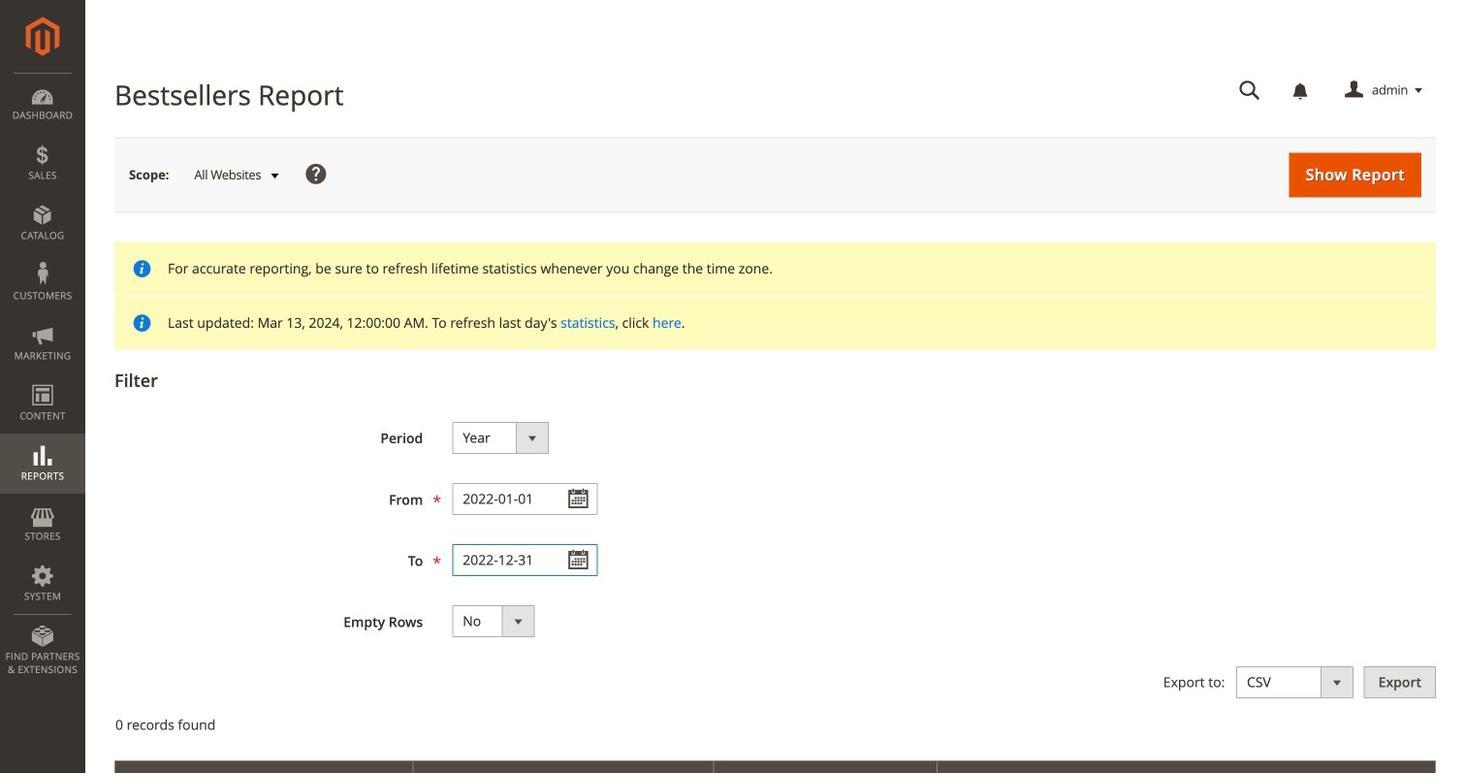 Task type: vqa. For each thing, say whether or not it's contained in the screenshot.
To text field
no



Task type: locate. For each thing, give the bounding box(es) containing it.
magento admin panel image
[[26, 16, 60, 56]]

None text field
[[1226, 74, 1275, 108], [452, 483, 598, 515], [1226, 74, 1275, 108], [452, 483, 598, 515]]

None text field
[[452, 544, 598, 576]]

menu bar
[[0, 73, 85, 686]]



